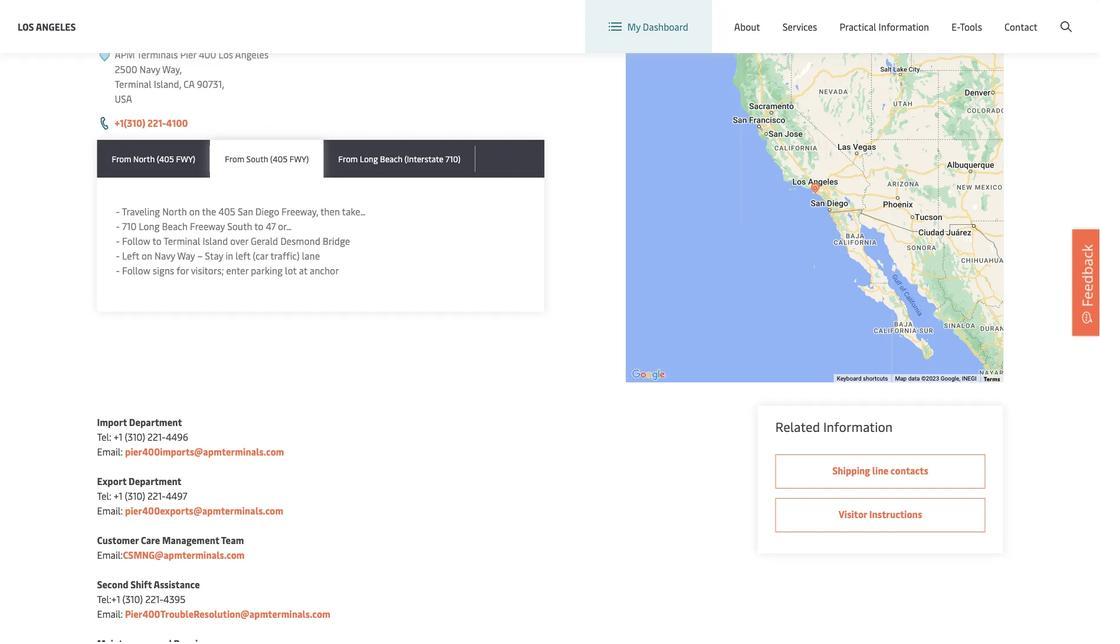 Task type: locate. For each thing, give the bounding box(es) containing it.
from inside from long beach  (interstate 710) button
[[339, 153, 358, 164]]

san
[[238, 205, 253, 218]]

90731,
[[197, 78, 224, 90]]

to left 47
[[254, 220, 264, 233]]

terminal up way
[[164, 235, 200, 247]]

apm
[[115, 48, 135, 61]]

2 department from the top
[[129, 475, 182, 487]]

1 vertical spatial department
[[129, 475, 182, 487]]

tel: inside export department tel: +1 (310) 221-4497 email: pier400exports@apmterminals.com
[[97, 490, 111, 502]]

diego
[[256, 205, 279, 218]]

221- down shift
[[145, 593, 164, 606]]

221- inside the second shift assistance tel:+1 (310) 221-4395 email: pier400troubleresolution@apmterminals.com
[[145, 593, 164, 606]]

terms
[[984, 374, 1001, 382]]

221- for import
[[148, 431, 166, 443]]

(310) down shift
[[122, 593, 143, 606]]

long up take…
[[360, 153, 378, 164]]

221-
[[148, 117, 166, 129], [148, 431, 166, 443], [148, 490, 166, 502], [145, 593, 164, 606]]

2 email: from the top
[[97, 504, 123, 517]]

(310)
[[125, 431, 145, 443], [125, 490, 145, 502], [122, 593, 143, 606]]

department inside import department tel: +1 (310) 221-4496 email: pier400imports@apmterminals.com
[[129, 416, 182, 428]]

0 horizontal spatial fwy)
[[176, 153, 195, 164]]

map data ©2023 google, inegi
[[896, 375, 977, 382]]

1 horizontal spatial beach
[[380, 153, 403, 164]]

contacts
[[891, 464, 929, 477]]

5 - from the top
[[116, 264, 120, 277]]

3 from from the left
[[339, 153, 358, 164]]

south inside button
[[246, 153, 268, 164]]

2 horizontal spatial from
[[339, 153, 358, 164]]

anchor
[[310, 264, 339, 277]]

at
[[299, 264, 308, 277]]

tel: inside import department tel: +1 (310) 221-4496 email: pier400imports@apmterminals.com
[[97, 431, 111, 443]]

the
[[202, 205, 216, 218]]

tel:
[[97, 431, 111, 443], [97, 490, 111, 502]]

south
[[246, 153, 268, 164], [227, 220, 252, 233]]

1 vertical spatial on
[[142, 249, 152, 262]]

0 vertical spatial information
[[879, 20, 930, 33]]

email: inside export department tel: +1 (310) 221-4497 email: pier400exports@apmterminals.com
[[97, 504, 123, 517]]

parking
[[251, 264, 283, 277]]

1 vertical spatial south
[[227, 220, 252, 233]]

1 tel: from the top
[[97, 431, 111, 443]]

north inside - traveling north on the 405 san diego freeway, then take… - 710 long beach freeway south to 47 or… - follow to terminal island over gerald desmond bridge - left on navy way – stay in left (car traffic) lane - follow signs for visitors; enter parking lot at anchor
[[162, 205, 187, 218]]

left
[[236, 249, 251, 262]]

los angeles link
[[18, 19, 76, 34]]

gerald
[[251, 235, 278, 247]]

0 horizontal spatial angeles
[[36, 20, 76, 33]]

0 vertical spatial follow
[[122, 235, 150, 247]]

(405 for south
[[270, 153, 288, 164]]

information
[[879, 20, 930, 33], [824, 418, 893, 435]]

from for from north (405 fwy)
[[112, 153, 131, 164]]

0 vertical spatial terminal
[[115, 78, 152, 90]]

freeway
[[190, 220, 225, 233]]

from
[[112, 153, 131, 164], [225, 153, 244, 164], [339, 153, 358, 164]]

+1
[[114, 431, 122, 443], [114, 490, 122, 502]]

4 email: from the top
[[97, 608, 123, 620]]

switch location
[[769, 11, 835, 24]]

beach inside button
[[380, 153, 403, 164]]

north
[[133, 153, 155, 164], [162, 205, 187, 218]]

(310) inside the second shift assistance tel:+1 (310) 221-4395 email: pier400troubleresolution@apmterminals.com
[[122, 593, 143, 606]]

long down traveling
[[139, 220, 160, 233]]

1 horizontal spatial fwy)
[[290, 153, 309, 164]]

(405 up diego on the top left of page
[[270, 153, 288, 164]]

3 email: from the top
[[97, 549, 123, 561]]

from up 405
[[225, 153, 244, 164]]

terminals
[[137, 48, 178, 61]]

over
[[230, 235, 248, 247]]

my
[[628, 20, 641, 33]]

los inside the "los angeles" link
[[18, 20, 34, 33]]

(405 for north
[[157, 153, 174, 164]]

export
[[97, 475, 127, 487]]

1 from from the left
[[112, 153, 131, 164]]

email: up the export
[[97, 445, 123, 458]]

©2023
[[922, 375, 940, 382]]

2 follow from the top
[[122, 264, 150, 277]]

my dashboard
[[628, 20, 689, 33]]

+1 inside export department tel: +1 (310) 221-4497 email: pier400exports@apmterminals.com
[[114, 490, 122, 502]]

(310) down the import
[[125, 431, 145, 443]]

keyboard shortcuts
[[837, 375, 888, 382]]

1 vertical spatial beach
[[162, 220, 188, 233]]

221- up pier400imports@apmterminals.com link
[[148, 431, 166, 443]]

0 horizontal spatial beach
[[162, 220, 188, 233]]

2500
[[115, 63, 137, 76]]

second
[[97, 578, 128, 591]]

1 vertical spatial tel:
[[97, 490, 111, 502]]

0 vertical spatial south
[[246, 153, 268, 164]]

0 horizontal spatial north
[[133, 153, 155, 164]]

follow
[[122, 235, 150, 247], [122, 264, 150, 277]]

(405
[[157, 153, 174, 164], [270, 153, 288, 164]]

login
[[983, 11, 1006, 24]]

on left the on the left of page
[[189, 205, 200, 218]]

second shift assistance tel:+1 (310) 221-4395 email: pier400troubleresolution@apmterminals.com
[[97, 578, 331, 620]]

0 vertical spatial long
[[360, 153, 378, 164]]

0 horizontal spatial (405
[[157, 153, 174, 164]]

from south (405 fwy) tab panel
[[97, 178, 545, 312]]

north down +1(310) 221-4100 link at the top left of page
[[133, 153, 155, 164]]

angeles inside apm terminals pier 400 los angeles 2500 navy way, terminal island, ca 90731, usa
[[235, 48, 269, 61]]

0 vertical spatial los
[[18, 20, 34, 33]]

221- inside import department tel: +1 (310) 221-4496 email: pier400imports@apmterminals.com
[[148, 431, 166, 443]]

0 horizontal spatial to
[[153, 235, 162, 247]]

1 vertical spatial to
[[153, 235, 162, 247]]

1 vertical spatial north
[[162, 205, 187, 218]]

beach up way
[[162, 220, 188, 233]]

4 - from the top
[[116, 249, 120, 262]]

north inside button
[[133, 153, 155, 164]]

0 vertical spatial north
[[133, 153, 155, 164]]

0 vertical spatial +1
[[114, 431, 122, 443]]

terminal
[[115, 78, 152, 90], [164, 235, 200, 247]]

pier400imports@apmterminals.com link
[[125, 445, 284, 458]]

1 vertical spatial terminal
[[164, 235, 200, 247]]

south up over
[[227, 220, 252, 233]]

to up signs
[[153, 235, 162, 247]]

beach inside - traveling north on the 405 san diego freeway, then take… - 710 long beach freeway south to 47 or… - follow to terminal island over gerald desmond bridge - left on navy way – stay in left (car traffic) lane - follow signs for visitors; enter parking lot at anchor
[[162, 220, 188, 233]]

from up take…
[[339, 153, 358, 164]]

(310) for second
[[122, 593, 143, 606]]

pier400troubleresolution@apmterminals.com
[[125, 608, 331, 620]]

feedback button
[[1073, 229, 1101, 336]]

1 vertical spatial (310)
[[125, 490, 145, 502]]

login / create account
[[983, 11, 1078, 24]]

1 vertical spatial follow
[[122, 264, 150, 277]]

from inside from south (405 fwy) button
[[225, 153, 244, 164]]

from inside the from north (405 fwy) button
[[112, 153, 131, 164]]

north right traveling
[[162, 205, 187, 218]]

from long beach  (interstate 710)
[[339, 153, 461, 164]]

fwy) up freeway,
[[290, 153, 309, 164]]

south inside - traveling north on the 405 san diego freeway, then take… - 710 long beach freeway south to 47 or… - follow to terminal island over gerald desmond bridge - left on navy way – stay in left (car traffic) lane - follow signs for visitors; enter parking lot at anchor
[[227, 220, 252, 233]]

email: for second shift assistance tel:+1 (310) 221-4395 email: pier400troubleresolution@apmterminals.com
[[97, 608, 123, 620]]

2 fwy) from the left
[[290, 153, 309, 164]]

(310) down the export
[[125, 490, 145, 502]]

1 horizontal spatial los
[[219, 48, 233, 61]]

1 horizontal spatial terminal
[[164, 235, 200, 247]]

221- inside export department tel: +1 (310) 221-4497 email: pier400exports@apmterminals.com
[[148, 490, 166, 502]]

import
[[97, 416, 127, 428]]

2 (405 from the left
[[270, 153, 288, 164]]

1 vertical spatial los
[[219, 48, 233, 61]]

on right left
[[142, 249, 152, 262]]

email: inside the second shift assistance tel:+1 (310) 221-4395 email: pier400troubleresolution@apmterminals.com
[[97, 608, 123, 620]]

customer care management team email: csmng@apmterminals.com
[[97, 534, 245, 561]]

0 vertical spatial tel:
[[97, 431, 111, 443]]

+1 down the export
[[114, 490, 122, 502]]

+1 down the import
[[114, 431, 122, 443]]

or…
[[278, 220, 292, 233]]

+1(310)
[[115, 117, 145, 129]]

1 fwy) from the left
[[176, 153, 195, 164]]

switch
[[769, 11, 797, 24]]

follow down left
[[122, 264, 150, 277]]

information for related information
[[824, 418, 893, 435]]

221- for second
[[145, 593, 164, 606]]

department up 4497
[[129, 475, 182, 487]]

4496
[[166, 431, 188, 443]]

visitor
[[839, 508, 868, 521]]

1 department from the top
[[129, 416, 182, 428]]

follow up left
[[122, 235, 150, 247]]

care
[[141, 534, 160, 546]]

assistance
[[154, 578, 200, 591]]

beach
[[380, 153, 403, 164], [162, 220, 188, 233]]

(405 down 4100 on the top left of page
[[157, 153, 174, 164]]

1 horizontal spatial from
[[225, 153, 244, 164]]

way,
[[162, 63, 182, 76]]

2 +1 from the top
[[114, 490, 122, 502]]

1 horizontal spatial (405
[[270, 153, 288, 164]]

e-
[[952, 20, 960, 33]]

0 vertical spatial to
[[254, 220, 264, 233]]

+1 inside import department tel: +1 (310) 221-4496 email: pier400imports@apmterminals.com
[[114, 431, 122, 443]]

csmng@apmterminals.com
[[123, 549, 245, 561]]

4100
[[166, 117, 188, 129]]

0 horizontal spatial long
[[139, 220, 160, 233]]

(310) for import
[[125, 431, 145, 443]]

0 vertical spatial navy
[[140, 63, 160, 76]]

tel: down the import
[[97, 431, 111, 443]]

services button
[[783, 0, 818, 53]]

0 horizontal spatial los
[[18, 20, 34, 33]]

2 tel: from the top
[[97, 490, 111, 502]]

los
[[18, 20, 34, 33], [219, 48, 233, 61]]

0 vertical spatial (310)
[[125, 431, 145, 443]]

0 vertical spatial on
[[189, 205, 200, 218]]

lane
[[302, 249, 320, 262]]

data
[[909, 375, 920, 382]]

pier400exports@apmterminals.com
[[125, 504, 283, 517]]

terminal down 2500
[[115, 78, 152, 90]]

from down +1(310)
[[112, 153, 131, 164]]

south up diego on the top left of page
[[246, 153, 268, 164]]

left
[[122, 249, 139, 262]]

related information
[[776, 418, 893, 435]]

221- up the 'care'
[[148, 490, 166, 502]]

2 vertical spatial (310)
[[122, 593, 143, 606]]

google image
[[629, 367, 668, 382]]

navy inside apm terminals pier 400 los angeles 2500 navy way, terminal island, ca 90731, usa
[[140, 63, 160, 76]]

1 vertical spatial navy
[[155, 249, 175, 262]]

department inside export department tel: +1 (310) 221-4497 email: pier400exports@apmterminals.com
[[129, 475, 182, 487]]

email: down 'tel:+1'
[[97, 608, 123, 620]]

1 vertical spatial information
[[824, 418, 893, 435]]

2 from from the left
[[225, 153, 244, 164]]

1 vertical spatial long
[[139, 220, 160, 233]]

beach left "(interstate"
[[380, 153, 403, 164]]

freeway,
[[282, 205, 318, 218]]

navy up signs
[[155, 249, 175, 262]]

1 email: from the top
[[97, 445, 123, 458]]

1 horizontal spatial angeles
[[235, 48, 269, 61]]

1 vertical spatial +1
[[114, 490, 122, 502]]

email: down the export
[[97, 504, 123, 517]]

1 +1 from the top
[[114, 431, 122, 443]]

(310) inside export department tel: +1 (310) 221-4497 email: pier400exports@apmterminals.com
[[125, 490, 145, 502]]

email: for export department tel: +1 (310) 221-4497 email: pier400exports@apmterminals.com
[[97, 504, 123, 517]]

(310) inside import department tel: +1 (310) 221-4496 email: pier400imports@apmterminals.com
[[125, 431, 145, 443]]

1 vertical spatial angeles
[[235, 48, 269, 61]]

fwy)
[[176, 153, 195, 164], [290, 153, 309, 164]]

information inside practical information dropdown button
[[879, 20, 930, 33]]

1 horizontal spatial long
[[360, 153, 378, 164]]

0 vertical spatial department
[[129, 416, 182, 428]]

customer
[[97, 534, 139, 546]]

tel: down the export
[[97, 490, 111, 502]]

related
[[776, 418, 821, 435]]

1 horizontal spatial north
[[162, 205, 187, 218]]

take…
[[342, 205, 366, 218]]

email: down customer on the left
[[97, 549, 123, 561]]

221- right +1(310)
[[148, 117, 166, 129]]

0 horizontal spatial from
[[112, 153, 131, 164]]

1 (405 from the left
[[157, 153, 174, 164]]

0 vertical spatial beach
[[380, 153, 403, 164]]

department up 4496 on the left
[[129, 416, 182, 428]]

inegi
[[962, 375, 977, 382]]

island,
[[154, 78, 181, 90]]

fwy) down 4100 on the top left of page
[[176, 153, 195, 164]]

tab list
[[97, 140, 545, 178]]

221- for export
[[148, 490, 166, 502]]

email: inside import department tel: +1 (310) 221-4496 email: pier400imports@apmterminals.com
[[97, 445, 123, 458]]

1 horizontal spatial to
[[254, 220, 264, 233]]

navy down terminals
[[140, 63, 160, 76]]

0 horizontal spatial terminal
[[115, 78, 152, 90]]

create
[[1014, 11, 1041, 24]]



Task type: vqa. For each thing, say whether or not it's contained in the screenshot.
the right (405
yes



Task type: describe. For each thing, give the bounding box(es) containing it.
menu
[[903, 11, 927, 24]]

desmond
[[281, 235, 320, 247]]

signs
[[153, 264, 174, 277]]

tools
[[960, 20, 983, 33]]

import department tel: +1 (310) 221-4496 email: pier400imports@apmterminals.com
[[97, 416, 284, 458]]

tel:+1
[[97, 593, 120, 606]]

contact
[[1005, 20, 1038, 33]]

1 horizontal spatial on
[[189, 205, 200, 218]]

4497
[[166, 490, 188, 502]]

instructions
[[870, 508, 923, 521]]

(interstate
[[405, 153, 444, 164]]

405
[[219, 205, 236, 218]]

navy inside - traveling north on the 405 san diego freeway, then take… - 710 long beach freeway south to 47 or… - follow to terminal island over gerald desmond bridge - left on navy way – stay in left (car traffic) lane - follow signs for visitors; enter parking lot at anchor
[[155, 249, 175, 262]]

long inside from long beach  (interstate 710) button
[[360, 153, 378, 164]]

enter
[[226, 264, 249, 277]]

global menu button
[[847, 0, 939, 35]]

pier
[[180, 48, 197, 61]]

shift
[[131, 578, 152, 591]]

switch location button
[[750, 11, 835, 24]]

dashboard
[[643, 20, 689, 33]]

global menu
[[873, 11, 927, 24]]

email: inside customer care management team email: csmng@apmterminals.com
[[97, 549, 123, 561]]

e-tools
[[952, 20, 983, 33]]

export department tel: +1 (310) 221-4497 email: pier400exports@apmterminals.com
[[97, 475, 283, 517]]

from south (405 fwy) button
[[210, 140, 324, 178]]

tab list containing from north (405 fwy)
[[97, 140, 545, 178]]

+1(310) 221-4100
[[115, 117, 188, 129]]

+1 for pier400imports@apmterminals.com
[[114, 431, 122, 443]]

fwy) for from north (405 fwy)
[[176, 153, 195, 164]]

tel: for export
[[97, 490, 111, 502]]

terminal inside apm terminals pier 400 los angeles 2500 navy way, terminal island, ca 90731, usa
[[115, 78, 152, 90]]

apm terminals pier 400 los angeles 2500 navy way, terminal island, ca 90731, usa
[[115, 48, 269, 105]]

+1(310) 221-4100 link
[[115, 117, 188, 129]]

feedback
[[1078, 244, 1097, 307]]

(310) for export
[[125, 490, 145, 502]]

from south (405 fwy)
[[225, 153, 309, 164]]

email: for import department tel: +1 (310) 221-4496 email: pier400imports@apmterminals.com
[[97, 445, 123, 458]]

–
[[197, 249, 203, 262]]

line
[[873, 464, 889, 477]]

shortcuts
[[863, 375, 888, 382]]

terminal inside - traveling north on the 405 san diego freeway, then take… - 710 long beach freeway south to 47 or… - follow to terminal island over gerald desmond bridge - left on navy way – stay in left (car traffic) lane - follow signs for visitors; enter parking lot at anchor
[[164, 235, 200, 247]]

0 horizontal spatial on
[[142, 249, 152, 262]]

traveling
[[122, 205, 160, 218]]

usa
[[115, 92, 132, 105]]

710
[[122, 220, 137, 233]]

visitors;
[[191, 264, 224, 277]]

from north (405 fwy)
[[112, 153, 195, 164]]

location
[[799, 11, 835, 24]]

from for from long beach  (interstate 710)
[[339, 153, 358, 164]]

bridge
[[323, 235, 350, 247]]

tel: for import
[[97, 431, 111, 443]]

map
[[896, 375, 907, 382]]

fwy) for from south (405 fwy)
[[290, 153, 309, 164]]

long inside - traveling north on the 405 san diego freeway, then take… - 710 long beach freeway south to 47 or… - follow to terminal island over gerald desmond bridge - left on navy way – stay in left (car traffic) lane - follow signs for visitors; enter parking lot at anchor
[[139, 220, 160, 233]]

in
[[226, 249, 233, 262]]

los inside apm terminals pier 400 los angeles 2500 navy way, terminal island, ca 90731, usa
[[219, 48, 233, 61]]

1 follow from the top
[[122, 235, 150, 247]]

4395
[[164, 593, 186, 606]]

department for 4497
[[129, 475, 182, 487]]

terms link
[[984, 374, 1001, 382]]

0 vertical spatial angeles
[[36, 20, 76, 33]]

1 - from the top
[[116, 205, 120, 218]]

710)
[[446, 153, 461, 164]]

practical information button
[[840, 0, 930, 53]]

management
[[162, 534, 219, 546]]

pier400exports@apmterminals.com link
[[125, 504, 283, 517]]

from for from south (405 fwy)
[[225, 153, 244, 164]]

my dashboard button
[[609, 0, 689, 53]]

for
[[177, 264, 189, 277]]

keyboard shortcuts button
[[837, 375, 888, 383]]

google,
[[941, 375, 961, 382]]

stay
[[205, 249, 223, 262]]

map region
[[590, 0, 1044, 524]]

visitor instructions link
[[776, 498, 986, 532]]

information for practical information
[[879, 20, 930, 33]]

2 - from the top
[[116, 220, 120, 233]]

- traveling north on the 405 san diego freeway, then take… - 710 long beach freeway south to 47 or… - follow to terminal island over gerald desmond bridge - left on navy way – stay in left (car traffic) lane - follow signs for visitors; enter parking lot at anchor
[[116, 205, 366, 277]]

about
[[735, 20, 761, 33]]

ca
[[184, 78, 195, 90]]

about button
[[735, 0, 761, 53]]

services
[[783, 20, 818, 33]]

team
[[221, 534, 244, 546]]

3 - from the top
[[116, 235, 120, 247]]

traffic)
[[271, 249, 300, 262]]

lot
[[285, 264, 297, 277]]

global
[[873, 11, 900, 24]]

csmng@apmterminals.com link
[[123, 549, 245, 561]]

practical information
[[840, 20, 930, 33]]

login / create account link
[[961, 0, 1078, 35]]

way
[[177, 249, 195, 262]]

pier400imports@apmterminals.com
[[125, 445, 284, 458]]

+1 for pier400exports@apmterminals.com
[[114, 490, 122, 502]]

pier400troubleresolution@apmterminals.com link
[[125, 608, 331, 620]]

account
[[1043, 11, 1078, 24]]

department for 4496
[[129, 416, 182, 428]]



